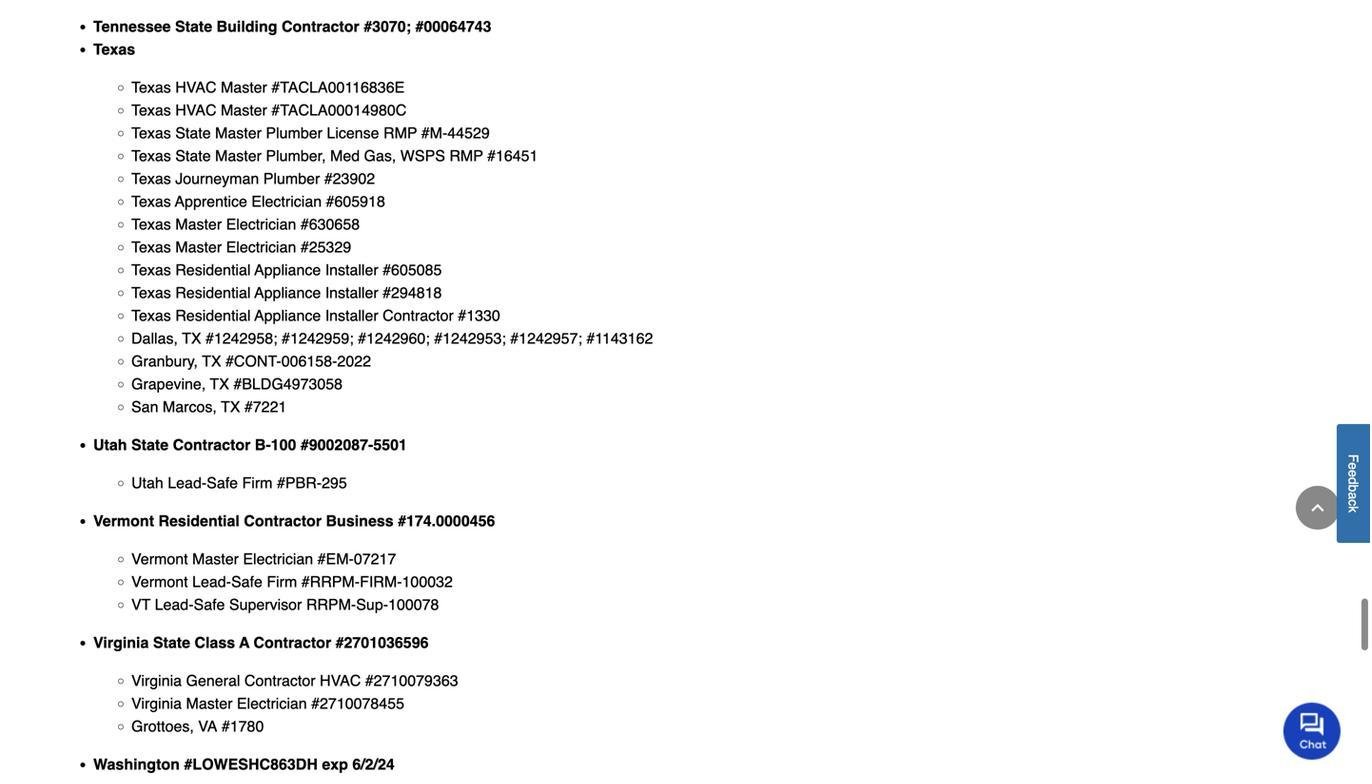 Task type: vqa. For each thing, say whether or not it's contained in the screenshot.
PLUMBER
yes



Task type: locate. For each thing, give the bounding box(es) containing it.
scroll to top element
[[1296, 486, 1340, 530]]

#bldg4973058
[[233, 375, 343, 393]]

tx
[[182, 330, 201, 347], [202, 353, 221, 370], [210, 375, 229, 393], [221, 398, 240, 416]]

electrician inside virginia general contractor hvac #2710079363 virginia master electrician #2710078455 grottoes, va #1780
[[237, 695, 307, 713]]

wsps
[[400, 147, 445, 165]]

#2710078455
[[311, 695, 404, 713]]

master
[[221, 78, 267, 96], [221, 101, 267, 119], [215, 124, 262, 142], [215, 147, 262, 165], [175, 215, 222, 233], [175, 238, 222, 256], [192, 550, 239, 568], [186, 695, 233, 713]]

electrician up va #1780
[[237, 695, 307, 713]]

1 appliance from the top
[[254, 261, 321, 279]]

contractor down marcos,
[[173, 436, 251, 454]]

e up b in the bottom of the page
[[1346, 470, 1361, 478]]

state for contractor
[[131, 436, 169, 454]]

6/2/24
[[352, 756, 395, 774]]

0 horizontal spatial rmp
[[384, 124, 417, 142]]

1 vertical spatial installer
[[325, 284, 379, 302]]

journeyman
[[175, 170, 259, 187]]

virginia state class a contractor #2701036596
[[93, 634, 429, 652]]

general
[[186, 672, 240, 690]]

#605085
[[383, 261, 442, 279]]

grottoes,
[[131, 718, 194, 736]]

#pbr-
[[277, 474, 322, 492]]

contractor down virginia state class a contractor #2701036596
[[244, 672, 316, 690]]

2 vertical spatial installer
[[325, 307, 379, 324]]

1 vertical spatial utah
[[131, 474, 164, 492]]

#1242957;
[[510, 330, 582, 347]]

firm down b-
[[242, 474, 273, 492]]

firm
[[242, 474, 273, 492], [267, 573, 297, 591]]

#9002087-
[[301, 436, 373, 454]]

firm inside vermont master electrician #em-07217 vermont lead-safe firm #rrpm-firm-100032 vt lead-safe supervisor rrpm-sup-100078
[[267, 573, 297, 591]]

f e e d b a c k
[[1346, 455, 1361, 513]]

vermont for vermont master electrician #em-07217 vermont lead-safe firm #rrpm-firm-100032 vt lead-safe supervisor rrpm-sup-100078
[[131, 550, 188, 568]]

5501
[[373, 436, 407, 454]]

1 horizontal spatial utah
[[131, 474, 164, 492]]

vermont
[[93, 512, 154, 530], [131, 550, 188, 568], [131, 573, 188, 591]]

0 vertical spatial lead-
[[168, 474, 207, 492]]

plumber up plumber,
[[266, 124, 323, 142]]

contractor down supervisor
[[254, 634, 331, 652]]

rmp
[[384, 124, 417, 142], [450, 147, 483, 165]]

vermont master electrician #em-07217 vermont lead-safe firm #rrpm-firm-100032 vt lead-safe supervisor rrpm-sup-100078
[[131, 550, 453, 614]]

1 vertical spatial virginia
[[131, 672, 182, 690]]

#rrpm-
[[301, 573, 360, 591]]

lead- up supervisor
[[192, 573, 231, 591]]

#16451
[[487, 147, 538, 165]]

building
[[217, 18, 277, 35]]

contractor down #pbr-
[[244, 512, 322, 530]]

#294818
[[383, 284, 442, 302]]

0 vertical spatial utah
[[93, 436, 127, 454]]

1 vertical spatial vermont
[[131, 550, 188, 568]]

e
[[1346, 463, 1361, 470], [1346, 470, 1361, 478]]

safe down utah state contractor b-100 #9002087-5501
[[207, 474, 238, 492]]

1 vertical spatial safe
[[231, 573, 263, 591]]

plumber,
[[266, 147, 326, 165]]

chevron up image
[[1309, 499, 1328, 518]]

utah state contractor b-100 #9002087-5501
[[93, 436, 407, 454]]

electrician left #25329
[[226, 238, 296, 256]]

a
[[239, 634, 250, 652]]

safe up class
[[194, 596, 225, 614]]

2 vertical spatial hvac
[[320, 672, 361, 690]]

k
[[1346, 506, 1361, 513]]

1 installer from the top
[[325, 261, 379, 279]]

tx left #7221
[[221, 398, 240, 416]]

rmp down 44529
[[450, 147, 483, 165]]

0 vertical spatial installer
[[325, 261, 379, 279]]

#00064743
[[415, 18, 492, 35]]

dallas,
[[131, 330, 178, 347]]

d
[[1346, 477, 1361, 485]]

state
[[175, 18, 212, 35], [175, 124, 211, 142], [175, 147, 211, 165], [131, 436, 169, 454], [153, 634, 190, 652]]

2 installer from the top
[[325, 284, 379, 302]]

grapevine,
[[131, 375, 206, 393]]

appliance
[[254, 261, 321, 279], [254, 284, 321, 302], [254, 307, 321, 324]]

med
[[330, 147, 360, 165]]

lead- right vt
[[155, 596, 194, 614]]

virginia
[[93, 634, 149, 652], [131, 672, 182, 690], [131, 695, 182, 713]]

2 vertical spatial lead-
[[155, 596, 194, 614]]

0 vertical spatial virginia
[[93, 634, 149, 652]]

safe up supervisor
[[231, 573, 263, 591]]

electrician down plumber,
[[252, 193, 322, 210]]

1 vertical spatial firm
[[267, 573, 297, 591]]

0 vertical spatial appliance
[[254, 261, 321, 279]]

firm-
[[360, 573, 402, 591]]

plumber down plumber,
[[263, 170, 320, 187]]

1 vertical spatial appliance
[[254, 284, 321, 302]]

lead- down utah state contractor b-100 #9002087-5501
[[168, 474, 207, 492]]

f e e d b a c k button
[[1337, 424, 1370, 543]]

1 vertical spatial rmp
[[450, 147, 483, 165]]

contractor down #294818
[[383, 307, 454, 324]]

295
[[322, 474, 347, 492]]

tx up marcos,
[[210, 375, 229, 393]]

master inside virginia general contractor hvac #2710079363 virginia master electrician #2710078455 grottoes, va #1780
[[186, 695, 233, 713]]

firm up supervisor
[[267, 573, 297, 591]]

3 installer from the top
[[325, 307, 379, 324]]

100032
[[402, 573, 453, 591]]

hvac
[[175, 78, 217, 96], [175, 101, 217, 119], [320, 672, 361, 690]]

0 horizontal spatial utah
[[93, 436, 127, 454]]

electrician
[[252, 193, 322, 210], [226, 215, 296, 233], [226, 238, 296, 256], [243, 550, 313, 568], [237, 695, 307, 713]]

installer
[[325, 261, 379, 279], [325, 284, 379, 302], [325, 307, 379, 324]]

#23902
[[324, 170, 375, 187]]

e up d
[[1346, 463, 1361, 470]]

07217
[[354, 550, 396, 568]]

vermont residential contractor business #174.0000456
[[93, 512, 495, 530]]

rmp up gas,
[[384, 124, 417, 142]]

virginia for virginia state class a contractor #2701036596
[[93, 634, 149, 652]]

safe
[[207, 474, 238, 492], [231, 573, 263, 591], [194, 596, 225, 614]]

utah
[[93, 436, 127, 454], [131, 474, 164, 492]]

0 vertical spatial vermont
[[93, 512, 154, 530]]

tx down #1242958;
[[202, 353, 221, 370]]

utah lead-safe firm #pbr-295
[[131, 474, 347, 492]]

plumber
[[266, 124, 323, 142], [263, 170, 320, 187]]

electrician down the vermont residential contractor business #174.0000456
[[243, 550, 313, 568]]

san
[[131, 398, 158, 416]]

#174.0000456
[[398, 512, 495, 530]]

#3070;
[[364, 18, 411, 35]]

texas
[[93, 40, 135, 58], [131, 78, 171, 96], [131, 101, 171, 119], [131, 124, 171, 142], [131, 147, 171, 165], [131, 170, 171, 187], [131, 193, 171, 210], [131, 215, 171, 233], [131, 238, 171, 256], [131, 261, 171, 279], [131, 284, 171, 302], [131, 307, 171, 324]]

2 vertical spatial virginia
[[131, 695, 182, 713]]

business
[[326, 512, 394, 530]]

2 appliance from the top
[[254, 284, 321, 302]]

2 vertical spatial appliance
[[254, 307, 321, 324]]

#cont-
[[226, 353, 281, 370]]

master inside vermont master electrician #em-07217 vermont lead-safe firm #rrpm-firm-100032 vt lead-safe supervisor rrpm-sup-100078
[[192, 550, 239, 568]]

residential
[[175, 261, 251, 279], [175, 284, 251, 302], [175, 307, 251, 324], [158, 512, 240, 530]]

contractor
[[282, 18, 360, 35], [383, 307, 454, 324], [173, 436, 251, 454], [244, 512, 322, 530], [254, 634, 331, 652], [244, 672, 316, 690]]

utah for utah lead-safe firm #pbr-295
[[131, 474, 164, 492]]

3 appliance from the top
[[254, 307, 321, 324]]



Task type: describe. For each thing, give the bounding box(es) containing it.
100
[[271, 436, 296, 454]]

#loweshc863dh
[[184, 756, 318, 774]]

a
[[1346, 492, 1361, 500]]

electrician inside vermont master electrician #em-07217 vermont lead-safe firm #rrpm-firm-100032 vt lead-safe supervisor rrpm-sup-100078
[[243, 550, 313, 568]]

utah for utah state contractor b-100 #9002087-5501
[[93, 436, 127, 454]]

va #1780
[[198, 718, 264, 736]]

#1242960;
[[358, 330, 430, 347]]

#1242959;
[[282, 330, 354, 347]]

tennessee
[[93, 18, 171, 35]]

hvac inside virginia general contractor hvac #2710079363 virginia master electrician #2710078455 grottoes, va #1780
[[320, 672, 361, 690]]

0 vertical spatial rmp
[[384, 124, 417, 142]]

#1143162
[[587, 330, 653, 347]]

0 vertical spatial firm
[[242, 474, 273, 492]]

44529
[[448, 124, 490, 142]]

1 e from the top
[[1346, 463, 1361, 470]]

washington
[[93, 756, 180, 774]]

virginia for virginia general contractor hvac #2710079363 virginia master electrician #2710078455 grottoes, va #1780
[[131, 672, 182, 690]]

class
[[195, 634, 235, 652]]

100078
[[388, 596, 439, 614]]

1 vertical spatial plumber
[[263, 170, 320, 187]]

2022
[[337, 353, 371, 370]]

supervisor
[[229, 596, 302, 614]]

state for building
[[175, 18, 212, 35]]

contractor up #tacla00116836e
[[282, 18, 360, 35]]

tennessee state building contractor #3070; #00064743 texas texas hvac master #tacla00116836e texas hvac master #tacla00014980c texas state master plumber license rmp #m-44529 texas state master plumber, med gas, wsps rmp #16451 texas journeyman plumber #23902 texas apprentice electrician #605918 texas master electrician #630658 texas master electrician #25329 texas residential appliance installer #605085 texas residential appliance installer #294818 texas residential appliance installer contractor #1330 dallas, tx #1242958; #1242959; #1242960; #1242953; #1242957; #1143162 granbury, tx #cont-006158-2022 grapevine, tx #bldg4973058 san marcos, tx #7221
[[93, 18, 653, 416]]

1 horizontal spatial rmp
[[450, 147, 483, 165]]

tx up granbury,
[[182, 330, 201, 347]]

#605918
[[326, 193, 385, 210]]

washington #loweshc863dh exp 6/2/24
[[93, 756, 395, 774]]

contractor inside virginia general contractor hvac #2710079363 virginia master electrician #2710078455 grottoes, va #1780
[[244, 672, 316, 690]]

0 vertical spatial safe
[[207, 474, 238, 492]]

#1330
[[458, 307, 500, 324]]

006158-
[[281, 353, 337, 370]]

#7221
[[244, 398, 287, 416]]

#25329
[[301, 238, 351, 256]]

b-
[[255, 436, 271, 454]]

2 e from the top
[[1346, 470, 1361, 478]]

state for class
[[153, 634, 190, 652]]

#1242953;
[[434, 330, 506, 347]]

#tacla00014980c
[[272, 101, 407, 119]]

#1242958;
[[206, 330, 278, 347]]

2 vertical spatial vermont
[[131, 573, 188, 591]]

0 vertical spatial hvac
[[175, 78, 217, 96]]

apprentice
[[175, 193, 247, 210]]

vt
[[131, 596, 151, 614]]

1 vertical spatial lead-
[[192, 573, 231, 591]]

gas,
[[364, 147, 396, 165]]

rrpm-
[[306, 596, 356, 614]]

exp
[[322, 756, 348, 774]]

1 vertical spatial hvac
[[175, 101, 217, 119]]

c
[[1346, 500, 1361, 506]]

#em-
[[318, 550, 354, 568]]

b
[[1346, 485, 1361, 492]]

#630658
[[301, 215, 360, 233]]

vermont for vermont residential contractor business #174.0000456
[[93, 512, 154, 530]]

#m-
[[421, 124, 448, 142]]

chat invite button image
[[1284, 702, 1342, 761]]

marcos,
[[163, 398, 217, 416]]

granbury,
[[131, 353, 198, 370]]

2 vertical spatial safe
[[194, 596, 225, 614]]

#2701036596
[[336, 634, 429, 652]]

sup-
[[356, 596, 388, 614]]

f
[[1346, 455, 1361, 463]]

0 vertical spatial plumber
[[266, 124, 323, 142]]

license
[[327, 124, 379, 142]]

electrician down apprentice
[[226, 215, 296, 233]]

virginia general contractor hvac #2710079363 virginia master electrician #2710078455 grottoes, va #1780
[[131, 672, 458, 736]]

#tacla00116836e
[[272, 78, 405, 96]]

#2710079363
[[365, 672, 458, 690]]



